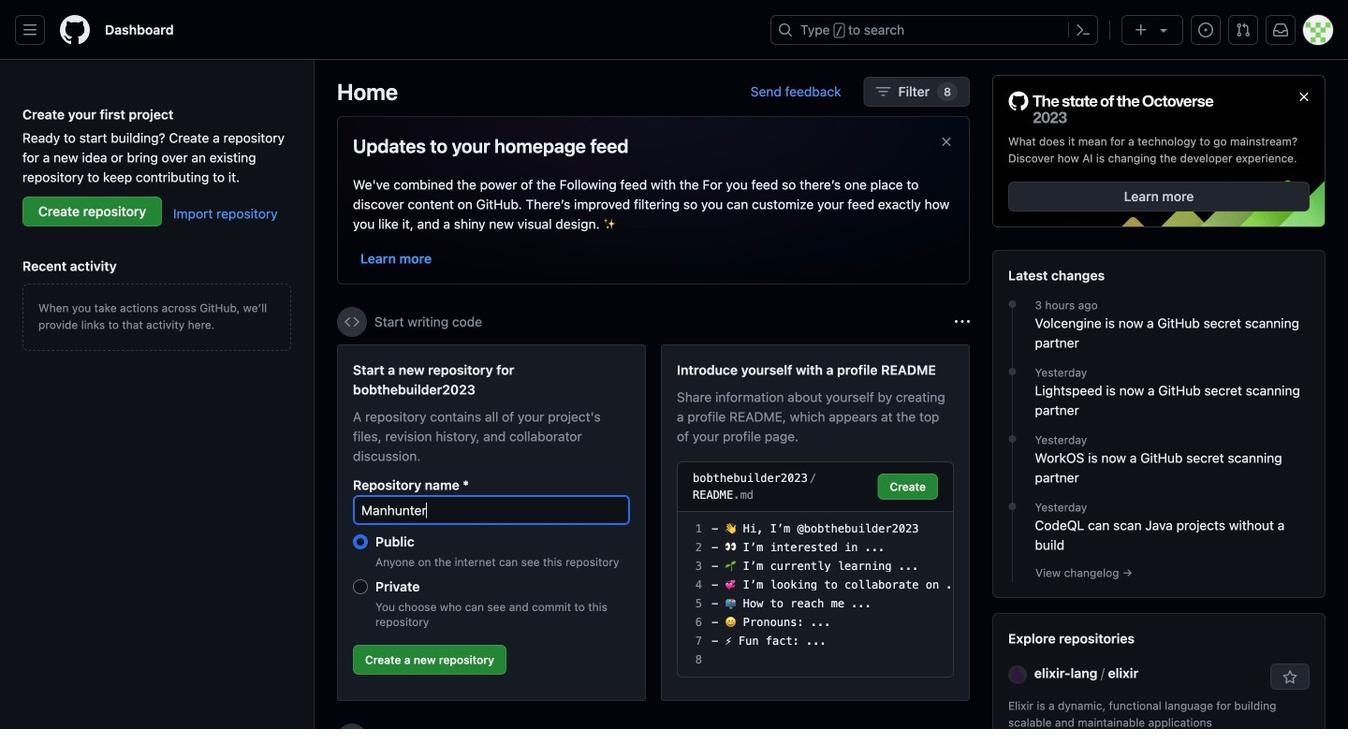 Task type: locate. For each thing, give the bounding box(es) containing it.
1 vertical spatial dot fill image
[[1005, 499, 1020, 514]]

git pull request image
[[1236, 22, 1251, 37]]

start a new repository element
[[337, 345, 646, 701]]

command palette image
[[1076, 22, 1091, 37]]

@elixir-lang profile image
[[1008, 666, 1027, 684]]

dot fill image
[[1005, 364, 1020, 379], [1005, 432, 1020, 447]]

2 dot fill image from the top
[[1005, 499, 1020, 514]]

dot fill image
[[1005, 297, 1020, 312], [1005, 499, 1020, 514]]

explore element
[[992, 75, 1326, 729]]

0 vertical spatial dot fill image
[[1005, 364, 1020, 379]]

None radio
[[353, 535, 368, 550], [353, 580, 368, 594], [353, 535, 368, 550], [353, 580, 368, 594]]

None submit
[[878, 474, 938, 500]]

1 dot fill image from the top
[[1005, 297, 1020, 312]]

why am i seeing this? image
[[955, 315, 970, 330]]

notifications image
[[1273, 22, 1288, 37]]

1 vertical spatial dot fill image
[[1005, 432, 1020, 447]]

introduce yourself with a profile readme element
[[661, 345, 970, 701]]

1 dot fill image from the top
[[1005, 364, 1020, 379]]

github logo image
[[1008, 91, 1214, 126]]

star this repository image
[[1283, 670, 1298, 685]]

triangle down image
[[1156, 22, 1171, 37]]

0 vertical spatial dot fill image
[[1005, 297, 1020, 312]]



Task type: describe. For each thing, give the bounding box(es) containing it.
x image
[[939, 134, 954, 149]]

code image
[[345, 315, 360, 330]]

homepage image
[[60, 15, 90, 45]]

filter image
[[876, 84, 891, 99]]

2 dot fill image from the top
[[1005, 432, 1020, 447]]

none submit inside the introduce yourself with a profile readme element
[[878, 474, 938, 500]]

close image
[[1297, 89, 1312, 104]]

plus image
[[1134, 22, 1149, 37]]

name your new repository... text field
[[353, 495, 630, 525]]

issue opened image
[[1198, 22, 1213, 37]]

explore repositories navigation
[[992, 613, 1326, 729]]



Task type: vqa. For each thing, say whether or not it's contained in the screenshot.
the bottom 1 Commit link
no



